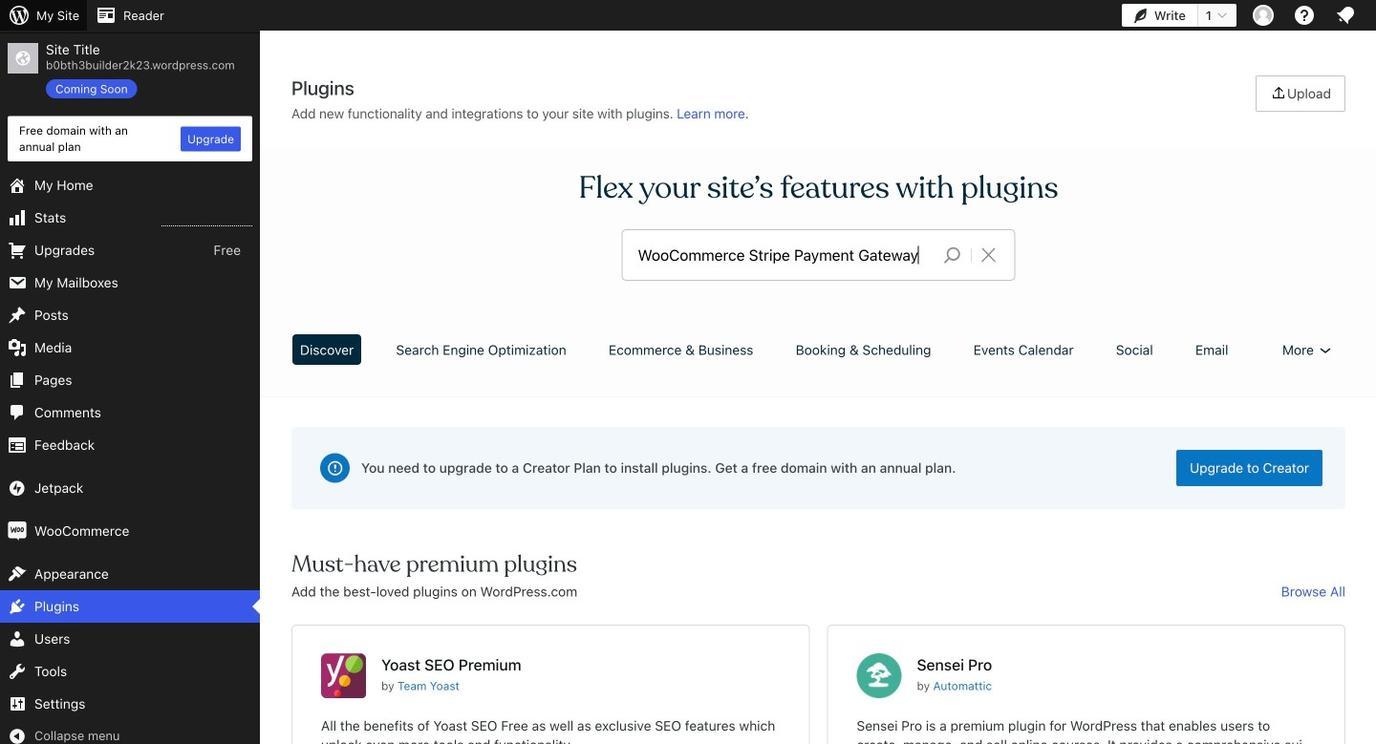 Task type: describe. For each thing, give the bounding box(es) containing it.
close search image
[[965, 244, 1013, 267]]

highest hourly views 0 image
[[162, 214, 252, 227]]

1 plugin icon image from the left
[[321, 654, 366, 699]]

manage your notifications image
[[1335, 4, 1358, 27]]

my profile image
[[1254, 5, 1275, 26]]

1 img image from the top
[[8, 479, 27, 498]]

2 img image from the top
[[8, 522, 27, 541]]



Task type: locate. For each thing, give the bounding box(es) containing it.
None search field
[[623, 230, 1015, 280]]

main content
[[285, 76, 1353, 745]]

Search search field
[[638, 230, 929, 280]]

1 horizontal spatial plugin icon image
[[857, 654, 902, 699]]

0 horizontal spatial plugin icon image
[[321, 654, 366, 699]]

help image
[[1294, 4, 1317, 27]]

2 plugin icon image from the left
[[857, 654, 902, 699]]

1 vertical spatial img image
[[8, 522, 27, 541]]

plugin icon image
[[321, 654, 366, 699], [857, 654, 902, 699]]

img image
[[8, 479, 27, 498], [8, 522, 27, 541]]

0 vertical spatial img image
[[8, 479, 27, 498]]



Task type: vqa. For each thing, say whether or not it's contained in the screenshot.
Dismiss Domain Name Promotion image
no



